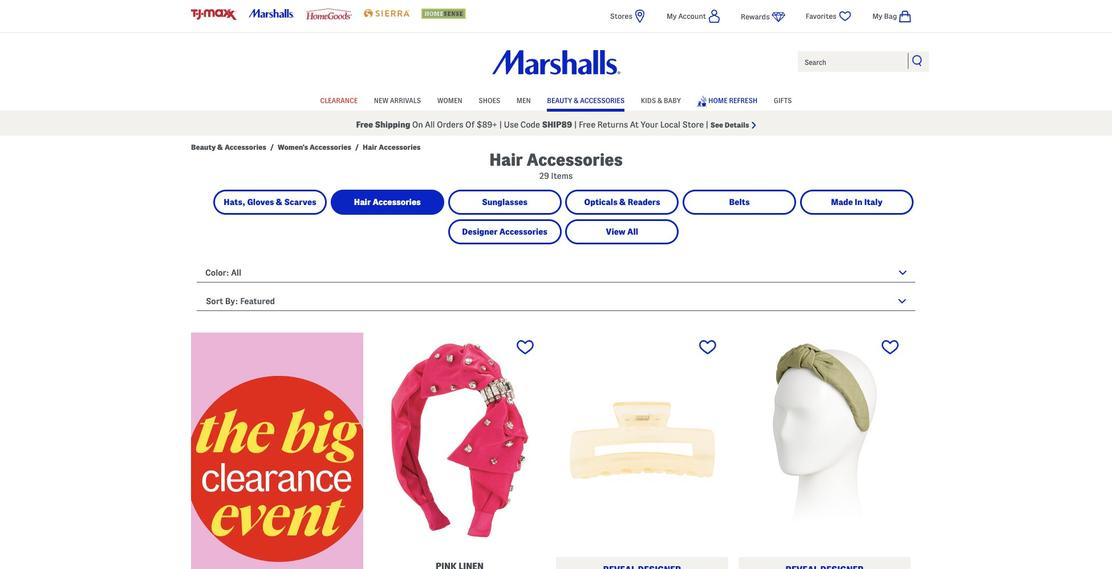 Task type: describe. For each thing, give the bounding box(es) containing it.
code
[[521, 120, 540, 130]]

my for my account
[[667, 12, 677, 20]]

gifts link
[[774, 91, 792, 108]]

accessories inside 'link'
[[373, 198, 421, 207]]

arrivals
[[390, 97, 421, 104]]

& for kids & baby
[[658, 97, 662, 104]]

wce image
[[191, 333, 363, 570]]

shipping
[[375, 120, 410, 130]]

account
[[679, 12, 706, 20]]

large translucent claw clip image
[[556, 333, 729, 549]]

made in italy link
[[802, 192, 912, 213]]

shoes link
[[479, 91, 501, 108]]

home refresh
[[709, 97, 758, 104]]

accessories inside hair accessories 29 items
[[527, 151, 623, 169]]

opticals & readers link
[[567, 192, 677, 213]]

beauty & accessories / women's accessories / hair accessories
[[191, 143, 421, 151]]

use
[[504, 120, 519, 130]]

by:
[[225, 297, 238, 306]]

hats, gloves & scarves link
[[215, 192, 325, 213]]

sort
[[206, 297, 223, 306]]

baby
[[664, 97, 681, 104]]

2 / from the left
[[355, 143, 359, 151]]

designer
[[462, 228, 498, 237]]

0 vertical spatial all
[[425, 120, 435, 130]]

knotted quilted hard headband image
[[739, 333, 911, 549]]

bag
[[884, 12, 897, 20]]

women's
[[278, 143, 308, 151]]

banner containing free shipping
[[0, 0, 1112, 136]]

hair accessories 29 items
[[490, 151, 623, 181]]

ship89
[[542, 120, 572, 130]]

color: all
[[205, 269, 241, 278]]

hair for hair accessories
[[354, 198, 371, 207]]

designer accessories
[[462, 228, 548, 237]]

Search text field
[[797, 50, 930, 73]]

homegoods.com image
[[306, 9, 352, 19]]

clearance link
[[320, 91, 358, 108]]

rewards
[[741, 13, 770, 21]]

gloves
[[247, 198, 274, 207]]

accessories inside "banner"
[[580, 97, 625, 104]]

made
[[831, 198, 853, 207]]

beauty for beauty & accessories / women's accessories / hair accessories
[[191, 143, 216, 151]]

gifts
[[774, 97, 792, 104]]

orders
[[437, 120, 464, 130]]

kids
[[641, 97, 656, 104]]

clearance
[[320, 97, 358, 104]]

see details link
[[711, 121, 756, 129]]

& for beauty & accessories / women's accessories / hair accessories
[[217, 143, 223, 151]]

homesense.com image
[[421, 9, 467, 19]]

belts
[[729, 198, 750, 207]]

kids & baby link
[[641, 91, 681, 108]]

hair accessories link
[[332, 192, 443, 213]]

new arrivals link
[[374, 91, 421, 108]]

men
[[517, 97, 531, 104]]

designer accessories link
[[450, 221, 560, 243]]

$89+
[[477, 120, 497, 130]]

& for opticals & readers
[[620, 198, 626, 207]]

of
[[466, 120, 475, 130]]

beauty & accessories
[[547, 97, 625, 104]]

rewards link
[[741, 10, 785, 24]]



Task type: vqa. For each thing, say whether or not it's contained in the screenshot.
the leftmost The All
yes



Task type: locate. For each thing, give the bounding box(es) containing it.
readers
[[628, 198, 660, 207]]

sunglasses link
[[450, 192, 560, 213]]

opticals & readers
[[584, 198, 660, 207]]

stores
[[610, 12, 633, 20]]

hair for hair accessories 29 items
[[490, 151, 523, 169]]

marquee containing free shipping
[[0, 114, 1112, 136]]

1 horizontal spatial my
[[873, 12, 883, 20]]

home refresh link
[[696, 90, 758, 110]]

| left use
[[499, 120, 502, 130]]

0 horizontal spatial beauty
[[191, 143, 216, 151]]

my bag link
[[873, 9, 921, 23]]

0 horizontal spatial all
[[231, 269, 241, 278]]

0 horizontal spatial /
[[270, 143, 274, 151]]

stores link
[[610, 9, 647, 23]]

opticals
[[584, 198, 618, 207]]

shoes
[[479, 97, 501, 104]]

/ right women's accessories link
[[355, 143, 359, 151]]

women
[[437, 97, 462, 104]]

None submit
[[912, 55, 924, 66]]

beauty
[[547, 97, 572, 104], [191, 143, 216, 151]]

hair inside hair accessories 29 items
[[490, 151, 523, 169]]

free
[[356, 120, 373, 130], [579, 120, 596, 130]]

hair accessories
[[354, 198, 421, 207]]

1 vertical spatial all
[[628, 228, 639, 237]]

hair
[[363, 143, 377, 151], [490, 151, 523, 169], [354, 198, 371, 207]]

beauty & accessories link up returns on the top
[[547, 91, 625, 108]]

store |
[[683, 120, 709, 130]]

2 my from the left
[[873, 12, 883, 20]]

new arrivals
[[374, 97, 421, 104]]

29
[[540, 172, 549, 181]]

view all link
[[567, 221, 677, 243]]

/
[[270, 143, 274, 151], [355, 143, 359, 151]]

reveal designer compare at              $8 element
[[556, 333, 729, 570]]

women link
[[437, 91, 462, 108]]

women's accessories link
[[278, 143, 351, 152]]

2 vertical spatial all
[[231, 269, 241, 278]]

items
[[551, 172, 573, 181]]

1 horizontal spatial |
[[574, 120, 577, 130]]

italy
[[865, 198, 883, 207]]

menu bar containing clearance
[[191, 90, 921, 111]]

on
[[412, 120, 423, 130]]

my account
[[667, 12, 706, 20]]

hats, gloves & scarves
[[224, 198, 316, 207]]

1 horizontal spatial beauty
[[547, 97, 572, 104]]

& for beauty & accessories
[[574, 97, 579, 104]]

returns
[[598, 120, 628, 130]]

all right view
[[628, 228, 639, 237]]

pink linen compare at              $14 element
[[374, 333, 546, 570]]

details
[[725, 121, 749, 129]]

1 free from the left
[[356, 120, 373, 130]]

reveal designer compare at              $10 element
[[739, 333, 911, 570]]

0 horizontal spatial free
[[356, 120, 373, 130]]

sierra.com image
[[364, 9, 410, 18]]

tjmaxx.com image
[[191, 9, 237, 20]]

free left 'shipping'
[[356, 120, 373, 130]]

menu bar
[[191, 90, 921, 111]]

hats,
[[224, 198, 245, 207]]

marshalls home image
[[492, 50, 620, 75]]

rhinestone large fabric bow hair clip image
[[374, 333, 546, 549]]

my left bag
[[873, 12, 883, 20]]

all right color:
[[231, 269, 241, 278]]

2 horizontal spatial all
[[628, 228, 639, 237]]

view
[[606, 228, 626, 237]]

1 vertical spatial beauty
[[191, 143, 216, 151]]

0 horizontal spatial |
[[499, 120, 502, 130]]

all right on
[[425, 120, 435, 130]]

view all
[[606, 228, 639, 237]]

free down beauty & accessories
[[579, 120, 596, 130]]

0 vertical spatial beauty
[[547, 97, 572, 104]]

in
[[855, 198, 863, 207]]

| right ship89
[[574, 120, 577, 130]]

1 horizontal spatial beauty & accessories link
[[547, 91, 625, 108]]

1 | from the left
[[499, 120, 502, 130]]

see
[[711, 121, 723, 129]]

1 horizontal spatial /
[[355, 143, 359, 151]]

favorites link
[[806, 9, 853, 23]]

&
[[574, 97, 579, 104], [658, 97, 662, 104], [217, 143, 223, 151], [276, 198, 283, 207], [620, 198, 626, 207]]

beauty & accessories link up hats, at left
[[191, 143, 266, 152]]

hair inside 'link'
[[354, 198, 371, 207]]

0 horizontal spatial beauty & accessories link
[[191, 143, 266, 152]]

accessories
[[580, 97, 625, 104], [225, 143, 266, 151], [310, 143, 351, 151], [379, 143, 421, 151], [527, 151, 623, 169], [373, 198, 421, 207], [500, 228, 548, 237]]

color:
[[205, 269, 229, 278]]

none submit inside site search search box
[[912, 55, 924, 66]]

1 vertical spatial beauty & accessories link
[[191, 143, 266, 152]]

0 vertical spatial beauty & accessories link
[[547, 91, 625, 108]]

marshalls.com image
[[249, 9, 294, 18]]

all
[[425, 120, 435, 130], [628, 228, 639, 237], [231, 269, 241, 278]]

sort by: featured
[[206, 297, 275, 306]]

sunglasses
[[482, 198, 528, 207]]

scarves
[[284, 198, 316, 207]]

new
[[374, 97, 389, 104]]

free shipping on all orders of $89+ | use code ship89 | free returns at your local store | see details
[[356, 120, 749, 130]]

1 horizontal spatial all
[[425, 120, 435, 130]]

0 horizontal spatial my
[[667, 12, 677, 20]]

made in italy
[[831, 198, 883, 207]]

at
[[630, 120, 639, 130]]

banner
[[0, 0, 1112, 136]]

belts link
[[685, 192, 795, 213]]

favorites
[[806, 12, 837, 20]]

marquee
[[0, 114, 1112, 136]]

/ left women's
[[270, 143, 274, 151]]

all for view all
[[628, 228, 639, 237]]

all for color: all
[[231, 269, 241, 278]]

my bag
[[873, 12, 897, 20]]

2 free from the left
[[579, 120, 596, 130]]

|
[[499, 120, 502, 130], [574, 120, 577, 130]]

featured
[[240, 297, 275, 306]]

home
[[709, 97, 728, 104]]

your
[[641, 120, 659, 130]]

menu bar inside "banner"
[[191, 90, 921, 111]]

1 horizontal spatial free
[[579, 120, 596, 130]]

beauty for beauty & accessories
[[547, 97, 572, 104]]

1 / from the left
[[270, 143, 274, 151]]

2 | from the left
[[574, 120, 577, 130]]

my account link
[[667, 9, 721, 23]]

my for my bag
[[873, 12, 883, 20]]

1 my from the left
[[667, 12, 677, 20]]

my
[[667, 12, 677, 20], [873, 12, 883, 20]]

kids & baby
[[641, 97, 681, 104]]

site search search field
[[797, 50, 930, 73]]

local
[[661, 120, 681, 130]]

product sorting navigation
[[197, 289, 916, 320]]

my left the account
[[667, 12, 677, 20]]

beauty & accessories link
[[547, 91, 625, 108], [191, 143, 266, 152]]

refresh
[[729, 97, 758, 104]]

men link
[[517, 91, 531, 108]]



